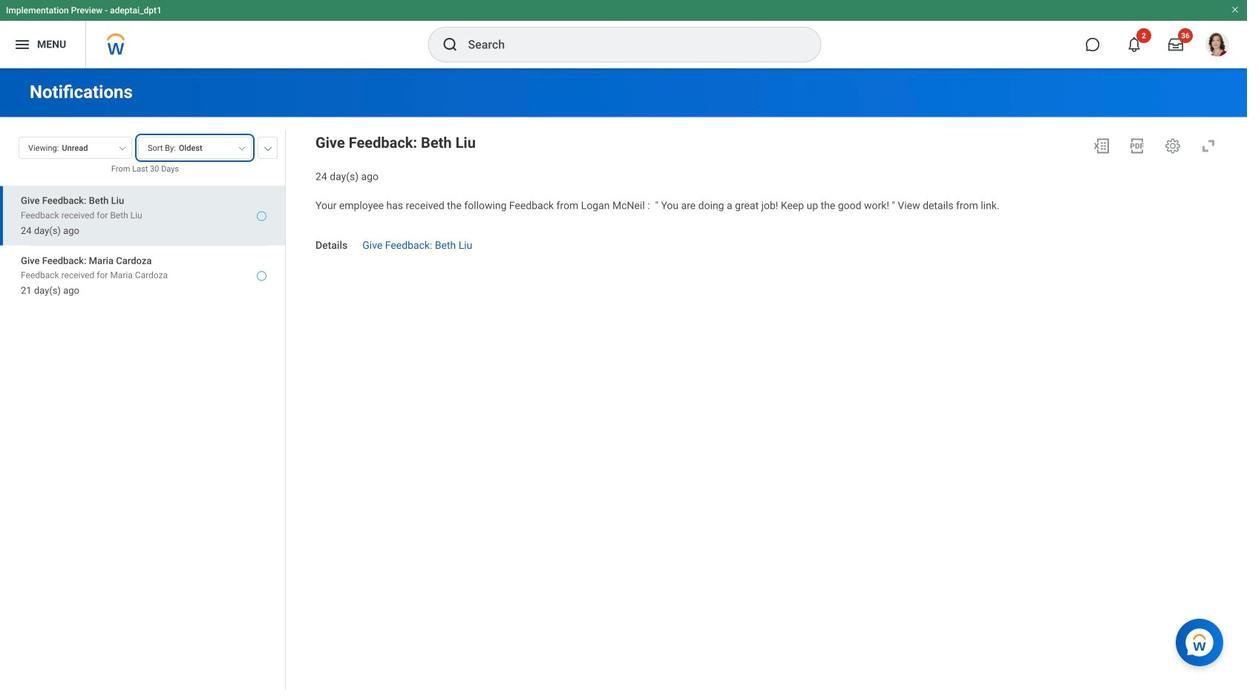 Task type: locate. For each thing, give the bounding box(es) containing it.
Search Workday  search field
[[468, 28, 791, 61]]

banner
[[0, 0, 1248, 68]]

profile logan mcneil image
[[1206, 33, 1230, 59]]

inbox large image
[[1169, 37, 1184, 52]]

main content
[[0, 68, 1248, 690]]

tab panel
[[0, 130, 285, 690]]

task actions image
[[1165, 137, 1183, 155]]

close environment banner image
[[1232, 5, 1241, 14]]

notifications large image
[[1128, 37, 1142, 52]]

inbox items list box
[[0, 186, 285, 690]]

export to excel image
[[1093, 137, 1111, 155]]

fullscreen image
[[1200, 137, 1218, 155]]

mark read image
[[257, 271, 267, 281]]

mark read image
[[257, 211, 267, 221]]

region
[[316, 131, 1224, 184]]



Task type: vqa. For each thing, say whether or not it's contained in the screenshot.
chevron right small image
no



Task type: describe. For each thing, give the bounding box(es) containing it.
search image
[[442, 36, 459, 53]]

justify image
[[13, 36, 31, 53]]

view printable version (pdf) image
[[1129, 137, 1147, 155]]



